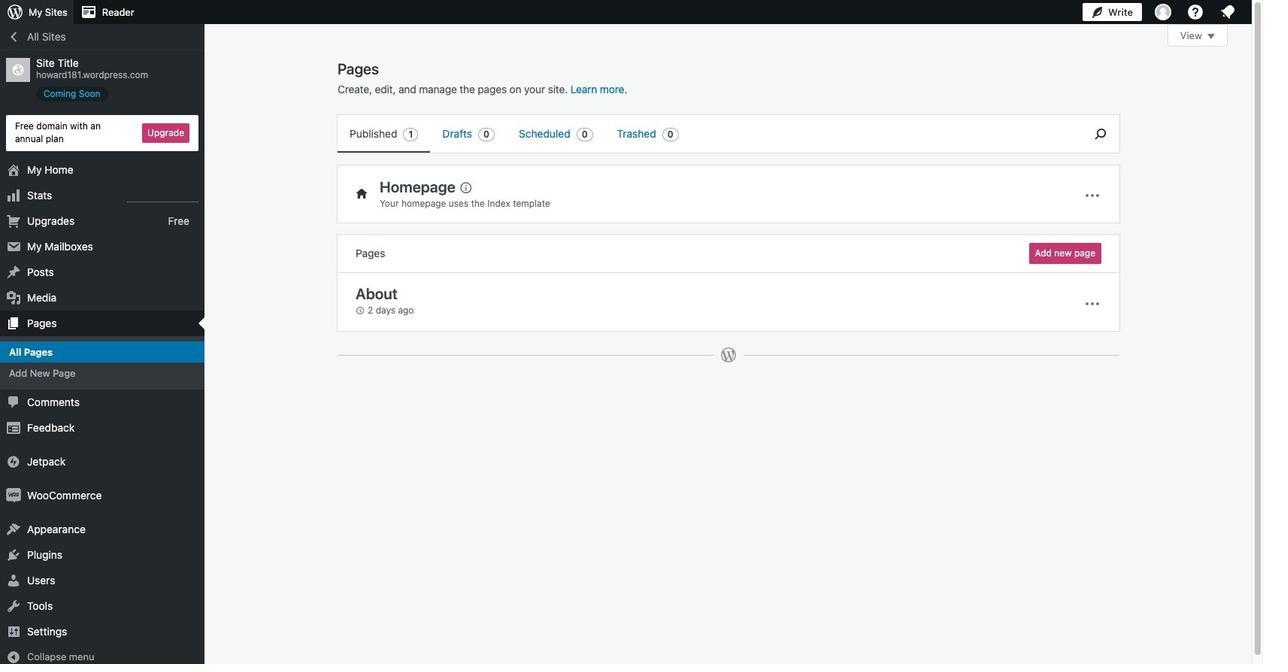 Task type: vqa. For each thing, say whether or not it's contained in the screenshot.
The Toggle Menu image
yes



Task type: describe. For each thing, give the bounding box(es) containing it.
1 img image from the top
[[6, 454, 21, 469]]

help image
[[1187, 3, 1205, 21]]

2 img image from the top
[[6, 488, 21, 503]]

my profile image
[[1155, 4, 1172, 20]]

toggle menu image
[[1084, 187, 1102, 205]]

open search image
[[1082, 125, 1120, 143]]



Task type: locate. For each thing, give the bounding box(es) containing it.
1 vertical spatial img image
[[6, 488, 21, 503]]

None search field
[[1082, 115, 1120, 153]]

menu
[[338, 115, 1075, 153]]

img image
[[6, 454, 21, 469], [6, 488, 21, 503]]

more information image
[[459, 180, 472, 194]]

0 vertical spatial img image
[[6, 454, 21, 469]]

toggle menu image
[[1084, 294, 1102, 313]]

main content
[[338, 24, 1228, 378]]

manage your notifications image
[[1219, 3, 1237, 21]]

highest hourly views 0 image
[[127, 192, 199, 202]]

closed image
[[1208, 34, 1216, 39]]



